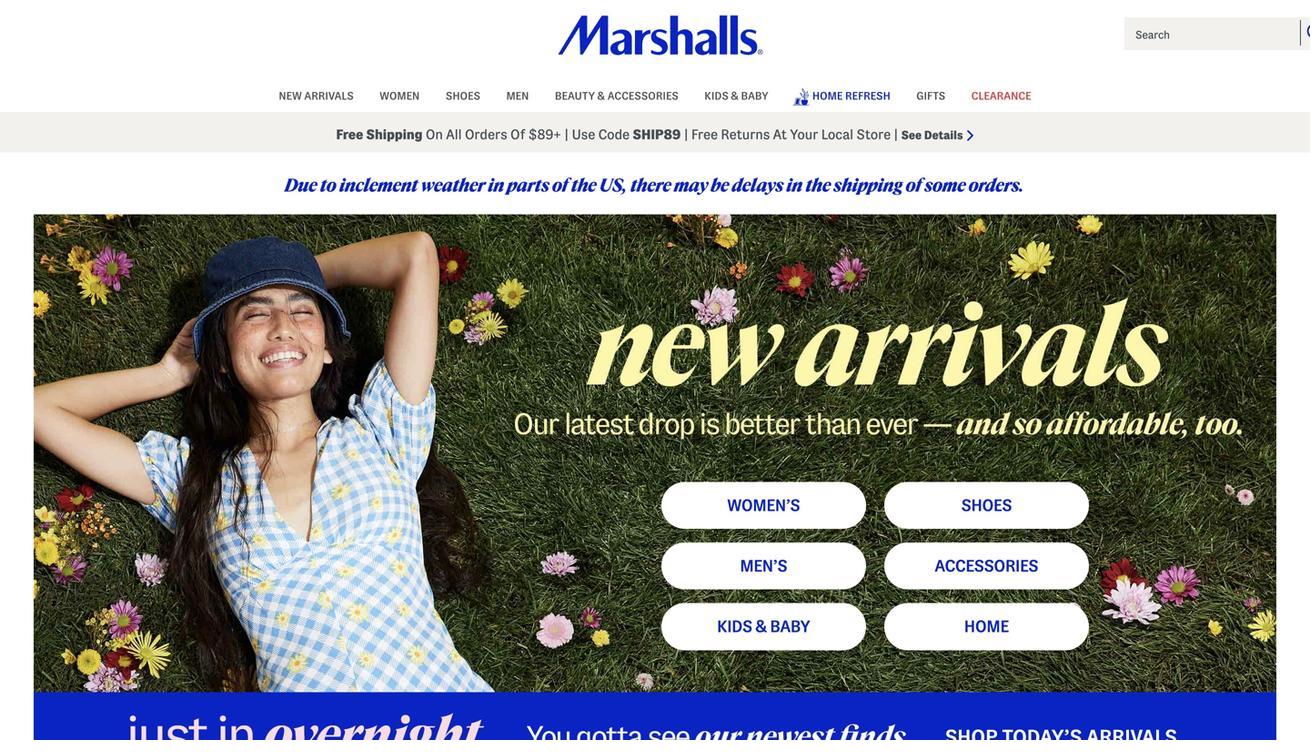 Task type: locate. For each thing, give the bounding box(es) containing it.
$89+
[[529, 127, 562, 142]]

of left some
[[906, 175, 922, 195]]

baby down men's link
[[770, 618, 811, 636]]

men link
[[506, 81, 529, 108]]

2 free from the left
[[692, 127, 718, 142]]

1 horizontal spatial shoes link
[[885, 482, 1089, 529]]

kids down men's link
[[717, 618, 753, 636]]

banner
[[0, 0, 1311, 152]]

shoes link
[[446, 81, 481, 108], [885, 482, 1089, 529]]

kids & baby up the returns
[[705, 90, 769, 102]]

details
[[925, 129, 964, 142]]

0 horizontal spatial baby
[[741, 90, 769, 102]]

0 horizontal spatial accessories
[[608, 90, 679, 102]]

1 of from the left
[[552, 175, 568, 195]]

us,
[[599, 175, 627, 195]]

shoes for top the shoes link
[[446, 90, 481, 102]]

accessories up free shipping on all orders of $89+ | use code ship89 | free returns at your local store | see details
[[608, 90, 679, 102]]

1 horizontal spatial of
[[906, 175, 922, 195]]

of
[[511, 127, 526, 142]]

home for home refresh
[[813, 90, 843, 102]]

accessories
[[608, 90, 679, 102], [935, 557, 1039, 575]]

kids & baby
[[705, 90, 769, 102], [717, 618, 811, 636]]

1 horizontal spatial accessories
[[935, 557, 1039, 575]]

the left shipping
[[806, 175, 831, 195]]

| left use
[[565, 127, 569, 142]]

shoes for the right the shoes link
[[962, 497, 1012, 514]]

& up the returns
[[731, 90, 739, 102]]

accessories up home link
[[935, 557, 1039, 575]]

1 vertical spatial shoes link
[[885, 482, 1089, 529]]

accessories link
[[885, 543, 1089, 590]]

baby inside banner
[[741, 90, 769, 102]]

free down 'arrivals'
[[336, 127, 363, 142]]

None submit
[[1307, 23, 1311, 41]]

kids
[[705, 90, 729, 102], [717, 618, 753, 636]]

1 vertical spatial kids & baby
[[717, 618, 811, 636]]

gifts
[[917, 90, 946, 102]]

0 horizontal spatial |
[[565, 127, 569, 142]]

local
[[822, 127, 854, 142]]

& for women's
[[756, 618, 767, 636]]

the left us,
[[571, 175, 597, 195]]

in right delays
[[787, 175, 803, 195]]

1 horizontal spatial home
[[965, 618, 1009, 636]]

1 vertical spatial shoes
[[962, 497, 1012, 514]]

new arrivals
[[279, 90, 354, 102]]

kids & baby down men's link
[[717, 618, 811, 636]]

0 vertical spatial baby
[[741, 90, 769, 102]]

1 horizontal spatial |
[[684, 127, 689, 142]]

shipping
[[834, 175, 903, 195]]

& inside due to inclement weather in parts of the us, there may be delays in the shipping of some orders. main content
[[756, 618, 767, 636]]

at
[[773, 127, 787, 142]]

the
[[571, 175, 597, 195], [806, 175, 831, 195]]

free
[[336, 127, 363, 142], [692, 127, 718, 142]]

1 the from the left
[[571, 175, 597, 195]]

1 horizontal spatial in
[[787, 175, 803, 195]]

1 vertical spatial home
[[965, 618, 1009, 636]]

free left the returns
[[692, 127, 718, 142]]

inclement
[[339, 175, 418, 195]]

0 horizontal spatial the
[[571, 175, 597, 195]]

0 horizontal spatial free
[[336, 127, 363, 142]]

kids & baby link down men's link
[[662, 603, 866, 650]]

due
[[285, 175, 317, 195]]

new arrivals. our latest drop is better than ever ã¢ââ and so affordable, too. image
[[34, 214, 1277, 692]]

of
[[552, 175, 568, 195], [906, 175, 922, 195]]

0 vertical spatial home
[[813, 90, 843, 102]]

shoes
[[446, 90, 481, 102], [962, 497, 1012, 514]]

& for new arrivals
[[598, 90, 605, 102]]

& right beauty at the top left
[[598, 90, 605, 102]]

0 horizontal spatial of
[[552, 175, 568, 195]]

kids & baby link
[[705, 81, 769, 108], [662, 603, 866, 650]]

1 vertical spatial baby
[[770, 618, 811, 636]]

0 vertical spatial accessories
[[608, 90, 679, 102]]

men's link
[[662, 543, 866, 590]]

home link
[[885, 603, 1089, 650]]

2 horizontal spatial &
[[756, 618, 767, 636]]

kids up the returns
[[705, 90, 729, 102]]

refresh
[[846, 90, 891, 102]]

home up local
[[813, 90, 843, 102]]

shoes link up 'accessories' link
[[885, 482, 1089, 529]]

baby
[[741, 90, 769, 102], [770, 618, 811, 636]]

arrivals
[[304, 90, 354, 102]]

shoes link up all
[[446, 81, 481, 108]]

0 vertical spatial kids & baby link
[[705, 81, 769, 108]]

&
[[598, 90, 605, 102], [731, 90, 739, 102], [756, 618, 767, 636]]

0 vertical spatial shoes
[[446, 90, 481, 102]]

|
[[565, 127, 569, 142], [684, 127, 689, 142]]

see
[[902, 129, 922, 142]]

shoes inside due to inclement weather in parts of the us, there may be delays in the shipping of some orders. main content
[[962, 497, 1012, 514]]

menu bar containing new arrivals
[[34, 79, 1277, 112]]

ship89
[[633, 127, 681, 142]]

use
[[572, 127, 595, 142]]

shoes up 'accessories' link
[[962, 497, 1012, 514]]

1 vertical spatial kids
[[717, 618, 753, 636]]

men
[[506, 90, 529, 102]]

1 horizontal spatial free
[[692, 127, 718, 142]]

& down men's link
[[756, 618, 767, 636]]

kids inside due to inclement weather in parts of the us, there may be delays in the shipping of some orders. main content
[[717, 618, 753, 636]]

1 horizontal spatial baby
[[770, 618, 811, 636]]

0 horizontal spatial shoes
[[446, 90, 481, 102]]

in
[[488, 175, 504, 195], [787, 175, 803, 195]]

0 horizontal spatial &
[[598, 90, 605, 102]]

1 horizontal spatial the
[[806, 175, 831, 195]]

| right ship89 on the top of the page
[[684, 127, 689, 142]]

home down 'accessories' link
[[965, 618, 1009, 636]]

to
[[320, 175, 336, 195]]

baby up the returns
[[741, 90, 769, 102]]

on
[[426, 127, 443, 142]]

kids & baby link up the returns
[[705, 81, 769, 108]]

beauty & accessories
[[555, 90, 679, 102]]

beauty & accessories link
[[555, 81, 679, 108]]

home inside due to inclement weather in parts of the us, there may be delays in the shipping of some orders. main content
[[965, 618, 1009, 636]]

marquee
[[0, 117, 1311, 152]]

home
[[813, 90, 843, 102], [965, 618, 1009, 636]]

1 horizontal spatial shoes
[[962, 497, 1012, 514]]

code
[[599, 127, 630, 142]]

in left the parts in the top left of the page
[[488, 175, 504, 195]]

there
[[630, 175, 671, 195]]

your
[[790, 127, 819, 142]]

of right the parts in the top left of the page
[[552, 175, 568, 195]]

0 horizontal spatial shoes link
[[446, 81, 481, 108]]

0 horizontal spatial home
[[813, 90, 843, 102]]

0 horizontal spatial in
[[488, 175, 504, 195]]

shoes up all
[[446, 90, 481, 102]]

menu bar
[[34, 79, 1277, 112]]

1 vertical spatial accessories
[[935, 557, 1039, 575]]

0 vertical spatial shoes link
[[446, 81, 481, 108]]

women's
[[728, 497, 800, 514]]



Task type: vqa. For each thing, say whether or not it's contained in the screenshot.
On at top left
yes



Task type: describe. For each thing, give the bounding box(es) containing it.
2 of from the left
[[906, 175, 922, 195]]

due to inclement weather in parts of the us, there may be delays in the shipping of some orders.
[[285, 175, 1024, 195]]

weather
[[421, 175, 485, 195]]

site search search field
[[1123, 15, 1311, 52]]

delays
[[732, 175, 784, 195]]

orders
[[465, 127, 508, 142]]

see details link
[[902, 129, 974, 142]]

parts
[[507, 175, 549, 195]]

clearance
[[972, 90, 1032, 102]]

new arrivals link
[[279, 81, 354, 108]]

2 | from the left
[[684, 127, 689, 142]]

some
[[925, 175, 966, 195]]

0 vertical spatial kids & baby
[[705, 90, 769, 102]]

may
[[674, 175, 708, 195]]

banner containing free shipping
[[0, 0, 1311, 152]]

store |
[[857, 127, 899, 142]]

gifts link
[[917, 81, 946, 108]]

home for home
[[965, 618, 1009, 636]]

2 in from the left
[[787, 175, 803, 195]]

be
[[711, 175, 729, 195]]

orders.
[[969, 175, 1024, 195]]

1 free from the left
[[336, 127, 363, 142]]

women
[[380, 90, 420, 102]]

kids & baby inside due to inclement weather in parts of the us, there may be delays in the shipping of some orders. main content
[[717, 618, 811, 636]]

just in overnight. you've gotta see our newest finds. image
[[34, 692, 1277, 740]]

men's
[[740, 557, 788, 575]]

baby inside due to inclement weather in parts of the us, there may be delays in the shipping of some orders. main content
[[770, 618, 811, 636]]

free shipping on all orders of $89+ | use code ship89 | free returns at your local store | see details
[[336, 127, 964, 142]]

women link
[[380, 81, 420, 108]]

women's link
[[662, 482, 866, 529]]

1 | from the left
[[565, 127, 569, 142]]

none submit inside the site search search box
[[1307, 23, 1311, 41]]

1 vertical spatial kids & baby link
[[662, 603, 866, 650]]

home refresh link
[[793, 79, 891, 111]]

new
[[279, 90, 302, 102]]

menu bar inside banner
[[34, 79, 1277, 112]]

beauty
[[555, 90, 595, 102]]

2 the from the left
[[806, 175, 831, 195]]

returns
[[721, 127, 770, 142]]

1 horizontal spatial &
[[731, 90, 739, 102]]

1 in from the left
[[488, 175, 504, 195]]

all
[[446, 127, 462, 142]]

accessories inside due to inclement weather in parts of the us, there may be delays in the shipping of some orders. main content
[[935, 557, 1039, 575]]

clearance link
[[972, 81, 1032, 108]]

shipping
[[366, 127, 423, 142]]

due to inclement weather in parts of the us, there may be delays in the shipping of some orders. main content
[[34, 156, 1277, 740]]

0 vertical spatial kids
[[705, 90, 729, 102]]

Search text field
[[1123, 15, 1311, 52]]

marshalls home image
[[558, 15, 763, 55]]

home refresh
[[813, 90, 891, 102]]

marquee containing free shipping
[[0, 117, 1311, 152]]



